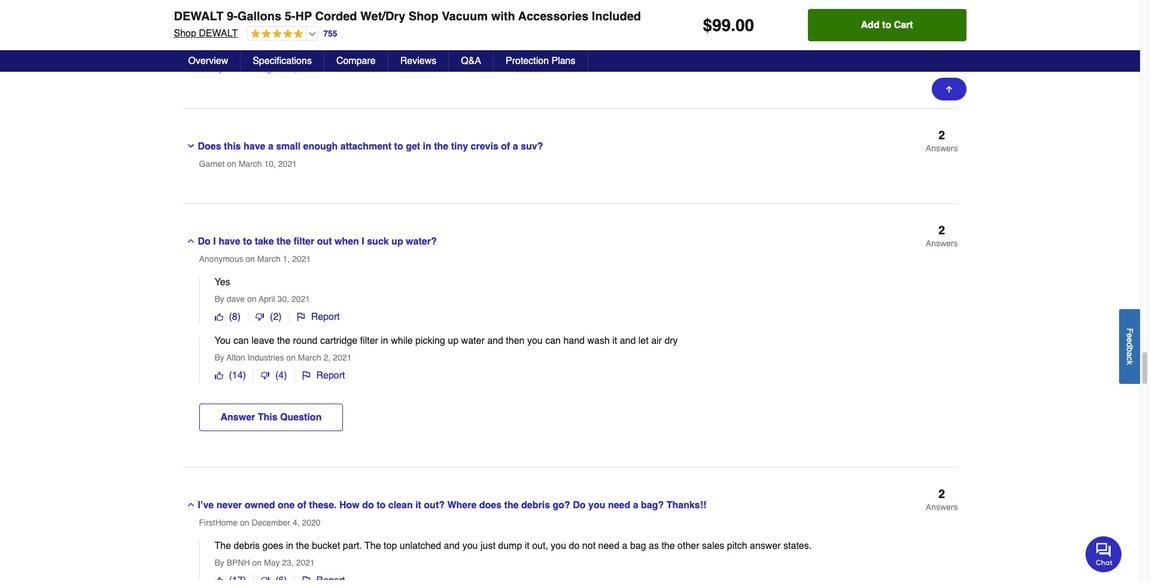Task type: describe. For each thing, give the bounding box(es) containing it.
out?
[[424, 501, 445, 511]]

overview
[[188, 56, 228, 66]]

14
[[232, 371, 243, 382]]

up inside alton industries's answer on march 2, 2021 element
[[448, 336, 459, 347]]

debris inside i've never owned one of these. how do to clean it out? where does the debris go? do you need a bag?  thanks!! button
[[521, 501, 550, 511]]

flag image for the
[[302, 577, 310, 581]]

take
[[255, 237, 274, 247]]

report for ( 2 )
[[311, 312, 340, 323]]

thumb down image for the debris goes in the bucket part.  the top unlatched and you just dump it out, you do not need a bag as the other sales pitch answer states.
[[261, 577, 269, 581]]

goes
[[263, 541, 283, 552]]

answers for water?
[[926, 239, 958, 249]]

by for yes
[[215, 295, 224, 304]]

to right add
[[882, 20, 892, 31]]

where
[[447, 501, 477, 511]]

chat invite button image
[[1086, 536, 1122, 573]]

3
[[939, 34, 945, 47]]

bag?
[[641, 501, 664, 511]]

a left bag?
[[633, 501, 639, 511]]

anonymous for 2
[[199, 255, 243, 264]]

you inside alton industries's answer on march 2, 2021 element
[[527, 336, 543, 347]]

on down come
[[246, 64, 255, 74]]

k
[[1125, 361, 1135, 365]]

the right does at left
[[504, 501, 519, 511]]

in inside anonymous's question on march 1, 2021 element
[[381, 336, 388, 347]]

the right 'as'
[[662, 541, 675, 552]]

2 answers inside anonymous's question on march 1, 2021 element
[[926, 224, 958, 249]]

pitch
[[727, 541, 747, 552]]

you inside button
[[588, 501, 606, 511]]

) for ( 4 )
[[284, 371, 287, 382]]

2 horizontal spatial and
[[620, 336, 636, 347]]

plans
[[552, 56, 576, 66]]

flag image for round
[[302, 372, 310, 380]]

a left bag
[[622, 541, 628, 552]]

suv?
[[521, 141, 543, 152]]

garnet
[[199, 159, 225, 169]]

1 horizontal spatial and
[[487, 336, 503, 347]]

3 answers
[[926, 34, 958, 58]]

1 i from the left
[[213, 237, 216, 247]]

dewalt 9-gallons 5-hp corded wet/dry shop vacuum with accessories included
[[174, 10, 641, 23]]

anonymous on march 1, 2021
[[199, 255, 311, 264]]

in inside button
[[423, 141, 432, 152]]

thanks!!
[[667, 501, 707, 511]]

2021 inside bpnh's answer on may 23, 2021 element
[[296, 559, 315, 568]]

2019
[[299, 64, 318, 74]]

and inside bpnh's answer on may 23, 2021 element
[[444, 541, 460, 552]]

on up ( 4 )
[[286, 353, 296, 363]]

out,
[[532, 541, 548, 552]]

march for a
[[239, 159, 262, 169]]

23,
[[282, 559, 294, 568]]

brush
[[299, 46, 326, 57]]

do i have to take the filter out when i suck up water? button
[[182, 225, 803, 250]]

then
[[506, 336, 525, 347]]

does for 2
[[198, 141, 221, 152]]

d
[[1125, 343, 1135, 347]]

part.
[[343, 541, 362, 552]]

water
[[461, 336, 485, 347]]

2,
[[324, 353, 331, 363]]

4.6 stars image
[[248, 29, 304, 40]]

q&a button
[[449, 50, 494, 72]]

need for not
[[598, 541, 620, 552]]

reviews
[[400, 56, 437, 66]]

protection plans button
[[494, 50, 588, 72]]

8
[[232, 312, 238, 323]]

chevron down image for 3
[[186, 46, 195, 56]]

yes
[[215, 277, 230, 288]]

flag image
[[297, 313, 305, 322]]

$ 99 . 00
[[703, 16, 754, 35]]

these.
[[309, 501, 337, 511]]

2 for do i have to take the filter out when i suck up water?
[[939, 224, 945, 238]]

specifications
[[253, 56, 312, 66]]

corded
[[315, 10, 357, 23]]

by for the debris goes in the bucket part.  the top unlatched and you just dump it out, you do not need a bag as the other sales pitch answer states.
[[215, 559, 224, 568]]

you
[[215, 336, 231, 347]]

2 can from the left
[[545, 336, 561, 347]]

1 e from the top
[[1125, 333, 1135, 338]]

do inside button
[[198, 237, 211, 247]]

the left tiny on the top left of the page
[[434, 141, 449, 152]]

on left may
[[252, 559, 262, 568]]

4
[[279, 371, 284, 382]]

just
[[481, 541, 496, 552]]

on left april
[[247, 295, 257, 304]]

answer this question
[[221, 413, 322, 423]]

you right out,
[[551, 541, 566, 552]]

does it come with the brush attachment?
[[198, 46, 385, 57]]

to left get
[[394, 141, 403, 152]]

2021 inside alton industries's answer on march 2, 2021 element
[[333, 353, 352, 363]]

industries
[[248, 353, 284, 363]]

add to cart
[[861, 20, 913, 31]]

firsthome on december 4, 2020
[[199, 519, 321, 528]]

filter for out
[[294, 237, 314, 247]]

filter for in
[[360, 336, 378, 347]]

alton
[[227, 353, 245, 363]]

thumb up image
[[215, 577, 223, 581]]

0 vertical spatial dewalt
[[174, 10, 224, 23]]

add to cart button
[[808, 9, 967, 41]]

( 2 )
[[270, 312, 282, 323]]

you can leave the round cartridge filter in while picking up water and then you can hand wash it and let air dry
[[215, 336, 678, 347]]

c
[[1125, 357, 1135, 361]]

1 vertical spatial dewalt
[[199, 28, 238, 39]]

need for you
[[608, 501, 631, 511]]

this
[[258, 413, 278, 423]]

chevron down image for 2
[[186, 141, 195, 151]]

wet/dry
[[360, 10, 405, 23]]

2021 right 1,
[[292, 255, 311, 264]]

reviews button
[[388, 50, 449, 72]]

answer
[[221, 413, 255, 423]]

answer
[[750, 541, 781, 552]]

2 answers element inside anonymous's question on march 1, 2021 element
[[926, 224, 958, 249]]

2 answers element for suv?
[[926, 129, 958, 154]]

shop dewalt
[[174, 28, 238, 39]]

protection
[[506, 56, 549, 66]]

2 e from the top
[[1125, 338, 1135, 343]]

one
[[278, 501, 295, 511]]

round
[[293, 336, 318, 347]]

april
[[259, 295, 275, 304]]

the inside alton industries's answer on march 2, 2021 element
[[277, 336, 290, 347]]

compare button
[[324, 50, 388, 72]]

bag
[[630, 541, 646, 552]]

it inside i've never owned one of these. how do to clean it out? where does the debris go? do you need a bag?  thanks!! button
[[416, 501, 421, 511]]

suck
[[367, 237, 389, 247]]

2 answers for debris
[[926, 488, 958, 513]]

answers for where
[[926, 503, 958, 513]]

enough
[[303, 141, 338, 152]]

wash
[[588, 336, 610, 347]]

1 can from the left
[[233, 336, 249, 347]]

august
[[257, 64, 283, 74]]

( for 2
[[270, 312, 273, 323]]

to inside firsthome's question on december 4, 2020 element
[[377, 501, 386, 511]]

cartridge
[[320, 336, 358, 347]]

2 answers for suv?
[[926, 129, 958, 153]]

chevron up image for do
[[186, 237, 195, 246]]

$
[[703, 16, 712, 35]]

small
[[276, 141, 301, 152]]

attachment?
[[328, 46, 385, 57]]

does it come with the brush attachment? button
[[182, 35, 803, 59]]

a inside "button"
[[1125, 352, 1135, 357]]

2 vertical spatial march
[[298, 353, 321, 363]]

( for 8
[[229, 312, 232, 323]]

1 the from the left
[[215, 541, 231, 552]]

gallons
[[238, 10, 281, 23]]

alton industries's answer on march 2, 2021 element
[[199, 336, 958, 383]]

the up 22,
[[282, 46, 296, 57]]

a up 10,
[[268, 141, 273, 152]]

dump
[[498, 541, 522, 552]]

never
[[216, 501, 242, 511]]



Task type: vqa. For each thing, say whether or not it's contained in the screenshot.
as
yes



Task type: locate. For each thing, give the bounding box(es) containing it.
does for 3
[[198, 46, 221, 57]]

arrow up image
[[944, 84, 954, 94]]

2021 right 23,
[[296, 559, 315, 568]]

1 horizontal spatial i
[[362, 237, 364, 247]]

flag image
[[302, 372, 310, 380], [302, 577, 310, 581]]

1 2 answers element from the top
[[926, 129, 958, 154]]

2020
[[302, 519, 321, 528]]

debris left go?
[[521, 501, 550, 511]]

2 horizontal spatial in
[[423, 141, 432, 152]]

up left water
[[448, 336, 459, 347]]

answers for crevis
[[926, 144, 958, 153]]

2 answers element for debris
[[926, 488, 958, 513]]

report button down the 2, at the left of the page
[[295, 370, 352, 382]]

december
[[252, 519, 290, 528]]

dewalt down the '9-'
[[199, 28, 238, 39]]

1 horizontal spatial up
[[448, 336, 459, 347]]

5-
[[285, 10, 295, 23]]

dewalt up shop dewalt
[[174, 10, 224, 23]]

1 horizontal spatial of
[[501, 141, 510, 152]]

0 vertical spatial thumb down image
[[256, 313, 264, 322]]

do inside button
[[573, 501, 586, 511]]

3 answers from the top
[[926, 239, 958, 249]]

with up august on the left top of page
[[260, 46, 279, 57]]

filter inside button
[[294, 237, 314, 247]]

chevron up image inside do i have to take the filter out when i suck up water? button
[[186, 237, 195, 246]]

i left suck
[[362, 237, 364, 247]]

1 thumb up image from the top
[[215, 313, 223, 322]]

with
[[491, 10, 515, 23], [260, 46, 279, 57]]

2021
[[278, 159, 297, 169], [292, 255, 311, 264], [292, 295, 310, 304], [333, 353, 352, 363], [296, 559, 315, 568]]

go?
[[553, 501, 570, 511]]

) down by alton industries on march 2, 2021
[[284, 371, 287, 382]]

leave
[[252, 336, 274, 347]]

3 2 answers element from the top
[[926, 488, 958, 513]]

0 vertical spatial shop
[[409, 10, 439, 23]]

2 anonymous from the top
[[199, 255, 243, 264]]

picking
[[416, 336, 445, 347]]

get
[[406, 141, 420, 152]]

report button for ( 4 )
[[295, 370, 352, 382]]

2
[[939, 129, 945, 143], [939, 224, 945, 238], [273, 312, 279, 323], [939, 488, 945, 502]]

1 vertical spatial does
[[198, 141, 221, 152]]

the up 1,
[[277, 237, 291, 247]]

with inside button
[[260, 46, 279, 57]]

2 answers inside firsthome's question on december 4, 2020 element
[[926, 488, 958, 513]]

1 vertical spatial 2 answers
[[926, 224, 958, 249]]

0 vertical spatial chevron down image
[[186, 46, 195, 56]]

does up garnet
[[198, 141, 221, 152]]

i've never owned one of these. how do to clean it out? where does the debris go? do you need a bag?  thanks!!
[[198, 501, 707, 511]]

0 vertical spatial 2 answers
[[926, 129, 958, 153]]

filter inside alton industries's answer on march 2, 2021 element
[[360, 336, 378, 347]]

2 vertical spatial by
[[215, 559, 224, 568]]

do right go?
[[573, 501, 586, 511]]

2 answers element inside firsthome's question on december 4, 2020 element
[[926, 488, 958, 513]]

in right get
[[423, 141, 432, 152]]

2 vertical spatial 2 answers
[[926, 488, 958, 513]]

debris
[[521, 501, 550, 511], [234, 541, 260, 552]]

) for ( 8 )
[[238, 312, 241, 323]]

anonymous up yes
[[199, 255, 243, 264]]

3 answers element
[[926, 34, 958, 59]]

report button
[[290, 311, 347, 323], [295, 370, 352, 382]]

clean
[[388, 501, 413, 511]]

0 horizontal spatial i
[[213, 237, 216, 247]]

of right crevis
[[501, 141, 510, 152]]

1 2 answers from the top
[[926, 129, 958, 153]]

1 horizontal spatial with
[[491, 10, 515, 23]]

hp
[[295, 10, 312, 23]]

the left bucket
[[296, 541, 309, 552]]

dave's answer on april 30, 2021 element
[[199, 277, 958, 325]]

0 vertical spatial report
[[311, 312, 340, 323]]

while
[[391, 336, 413, 347]]

do right how
[[362, 501, 374, 511]]

1 vertical spatial 2 answers element
[[926, 224, 958, 249]]

0 vertical spatial 2 answers element
[[926, 129, 958, 154]]

it left out?
[[416, 501, 421, 511]]

bpnh's answer on may 23, 2021 element
[[199, 541, 958, 581]]

.
[[731, 16, 736, 35]]

report for ( 4 )
[[316, 371, 345, 382]]

shop right the wet/dry
[[409, 10, 439, 23]]

chevron up image
[[186, 237, 195, 246], [186, 501, 195, 510]]

in inside bpnh's answer on may 23, 2021 element
[[286, 541, 293, 552]]

( down april
[[270, 312, 273, 323]]

flag image right 4
[[302, 372, 310, 380]]

( 4 )
[[275, 371, 287, 382]]

report inside "dave's answer on april 30, 2021" element
[[311, 312, 340, 323]]

chevron down image
[[186, 46, 195, 56], [186, 141, 195, 151]]

0 horizontal spatial and
[[444, 541, 460, 552]]

(
[[229, 312, 232, 323], [270, 312, 273, 323], [229, 371, 232, 382], [275, 371, 279, 382]]

( for 4
[[275, 371, 279, 382]]

2 chevron up image from the top
[[186, 501, 195, 510]]

0 vertical spatial of
[[501, 141, 510, 152]]

2 i from the left
[[362, 237, 364, 247]]

debris up the bpnh
[[234, 541, 260, 552]]

have up the garnet on march 10, 2021
[[244, 141, 265, 152]]

755
[[323, 29, 337, 38]]

2 vertical spatial in
[[286, 541, 293, 552]]

anonymous's question on march 1, 2021 element
[[182, 224, 958, 468]]

4 answers from the top
[[926, 503, 958, 513]]

00
[[736, 16, 754, 35]]

2 flag image from the top
[[302, 577, 310, 581]]

flag image down "by bpnh on may 23, 2021"
[[302, 577, 310, 581]]

0 horizontal spatial in
[[286, 541, 293, 552]]

flag image inside bpnh's answer on may 23, 2021 element
[[302, 577, 310, 581]]

does down shop dewalt
[[198, 46, 221, 57]]

30,
[[278, 295, 289, 304]]

1 vertical spatial thumb up image
[[215, 372, 223, 380]]

a up k
[[1125, 352, 1135, 357]]

in right goes
[[286, 541, 293, 552]]

1 vertical spatial shop
[[174, 28, 196, 39]]

i up yes
[[213, 237, 216, 247]]

99
[[712, 16, 731, 35]]

have inside button
[[219, 237, 240, 247]]

1 anonymous from the top
[[199, 64, 243, 74]]

it left out,
[[525, 541, 530, 552]]

the debris goes in the bucket part.  the top unlatched and you just dump it out, you do not need a bag as the other sales pitch answer states.
[[215, 541, 812, 552]]

1 vertical spatial march
[[257, 255, 281, 264]]

specifications button
[[241, 50, 324, 72]]

chevron down image down shop dewalt
[[186, 46, 195, 56]]

on down take
[[246, 255, 255, 264]]

thumb up image left ( 8 )
[[215, 313, 223, 322]]

1 vertical spatial of
[[297, 501, 306, 511]]

it inside bpnh's answer on may 23, 2021 element
[[525, 541, 530, 552]]

have inside button
[[244, 141, 265, 152]]

in
[[423, 141, 432, 152], [381, 336, 388, 347], [286, 541, 293, 552]]

by up thumb up icon
[[215, 559, 224, 568]]

compare
[[336, 56, 376, 66]]

up inside button
[[392, 237, 403, 247]]

on down owned
[[240, 519, 249, 528]]

3 by from the top
[[215, 559, 224, 568]]

thumb up image for ( 8 )
[[215, 313, 223, 322]]

the up by alton industries on march 2, 2021
[[277, 336, 290, 347]]

1 by from the top
[[215, 295, 224, 304]]

do inside i've never owned one of these. how do to clean it out? where does the debris go? do you need a bag?  thanks!! button
[[362, 501, 374, 511]]

0 horizontal spatial debris
[[234, 541, 260, 552]]

0 horizontal spatial filter
[[294, 237, 314, 247]]

march left 10,
[[239, 159, 262, 169]]

attachment
[[341, 141, 392, 152]]

2 does from the top
[[198, 141, 221, 152]]

thumb up image left ( 14 ) at the bottom of the page
[[215, 372, 223, 380]]

does this have a small enough attachment to get in the tiny crevis of a suv?
[[198, 141, 543, 152]]

anonymous on august 22, 2019
[[199, 64, 318, 74]]

air
[[651, 336, 662, 347]]

) for ( 14 )
[[243, 371, 246, 382]]

by dave on april 30, 2021
[[215, 295, 310, 304]]

need inside bpnh's answer on may 23, 2021 element
[[598, 541, 620, 552]]

out
[[317, 237, 332, 247]]

report button up round
[[290, 311, 347, 323]]

march down round
[[298, 353, 321, 363]]

and left then
[[487, 336, 503, 347]]

1 vertical spatial with
[[260, 46, 279, 57]]

owned
[[245, 501, 275, 511]]

can left hand on the bottom of page
[[545, 336, 561, 347]]

by inside alton industries's answer on march 2, 2021 element
[[215, 353, 224, 363]]

unlatched
[[400, 541, 441, 552]]

2 for i've never owned one of these. how do to clean it out? where does the debris go? do you need a bag?  thanks!!
[[939, 488, 945, 502]]

report button inside "dave's answer on april 30, 2021" element
[[290, 311, 347, 323]]

a left the suv?
[[513, 141, 518, 152]]

need right not
[[598, 541, 620, 552]]

thumb up image
[[215, 313, 223, 322], [215, 372, 223, 380]]

2 vertical spatial 2 answers element
[[926, 488, 958, 513]]

you
[[527, 336, 543, 347], [588, 501, 606, 511], [463, 541, 478, 552], [551, 541, 566, 552]]

0 vertical spatial anonymous
[[199, 64, 243, 74]]

2 answers from the top
[[926, 144, 958, 153]]

tiny
[[451, 141, 468, 152]]

march for to
[[257, 255, 281, 264]]

by bpnh on may 23, 2021
[[215, 559, 315, 568]]

you right then
[[527, 336, 543, 347]]

1 chevron up image from the top
[[186, 237, 195, 246]]

thumb up image for ( 14 )
[[215, 372, 223, 380]]

0 vertical spatial thumb up image
[[215, 313, 223, 322]]

up
[[392, 237, 403, 247], [448, 336, 459, 347]]

question
[[280, 413, 322, 423]]

0 horizontal spatial shop
[[174, 28, 196, 39]]

you left just
[[463, 541, 478, 552]]

do up anonymous on march 1, 2021
[[198, 237, 211, 247]]

2021 right the 2, at the left of the page
[[333, 353, 352, 363]]

the left top
[[365, 541, 381, 552]]

with up the does it come with the brush attachment? button at top
[[491, 10, 515, 23]]

) down dave
[[238, 312, 241, 323]]

b
[[1125, 347, 1135, 352]]

it left come
[[224, 46, 230, 57]]

1 vertical spatial filter
[[360, 336, 378, 347]]

anonymous for 3
[[199, 64, 243, 74]]

report button inside alton industries's answer on march 2, 2021 element
[[295, 370, 352, 382]]

1 vertical spatial report
[[316, 371, 345, 382]]

does inside button
[[198, 46, 221, 57]]

dewalt
[[174, 10, 224, 23], [199, 28, 238, 39]]

0 vertical spatial chevron up image
[[186, 237, 195, 246]]

( right thumb down image
[[275, 371, 279, 382]]

answers inside firsthome's question on december 4, 2020 element
[[926, 503, 958, 513]]

report inside alton industries's answer on march 2, 2021 element
[[316, 371, 345, 382]]

chevron down image inside does this have a small enough attachment to get in the tiny crevis of a suv? button
[[186, 141, 195, 151]]

filter right cartridge
[[360, 336, 378, 347]]

you right go?
[[588, 501, 606, 511]]

have for a
[[244, 141, 265, 152]]

answers inside the anonymous's question on august 22, 2019 element
[[926, 49, 958, 58]]

2 2 answers from the top
[[926, 224, 958, 249]]

anonymous down come
[[199, 64, 243, 74]]

to left clean
[[377, 501, 386, 511]]

it inside the does it come with the brush attachment? button
[[224, 46, 230, 57]]

1 flag image from the top
[[302, 372, 310, 380]]

1 horizontal spatial do
[[569, 541, 580, 552]]

1 vertical spatial chevron down image
[[186, 141, 195, 151]]

2 by from the top
[[215, 353, 224, 363]]

0 vertical spatial have
[[244, 141, 265, 152]]

0 vertical spatial debris
[[521, 501, 550, 511]]

1 vertical spatial need
[[598, 541, 620, 552]]

and left let
[[620, 336, 636, 347]]

accessories
[[518, 10, 589, 23]]

1 vertical spatial report button
[[295, 370, 352, 382]]

by alton industries on march 2, 2021
[[215, 353, 352, 363]]

0 vertical spatial need
[[608, 501, 631, 511]]

thumb down image left ( 2 ) at the bottom left
[[256, 313, 264, 322]]

4,
[[293, 519, 300, 528]]

do left not
[[569, 541, 580, 552]]

0 vertical spatial do
[[198, 237, 211, 247]]

1 horizontal spatial shop
[[409, 10, 439, 23]]

1 vertical spatial thumb down image
[[261, 577, 269, 581]]

march left 1,
[[257, 255, 281, 264]]

thumb down image for yes
[[256, 313, 264, 322]]

1 vertical spatial have
[[219, 237, 240, 247]]

by left alton
[[215, 353, 224, 363]]

to inside anonymous's question on march 1, 2021 element
[[243, 237, 252, 247]]

report
[[311, 312, 340, 323], [316, 371, 345, 382]]

1 vertical spatial in
[[381, 336, 388, 347]]

it inside alton industries's answer on march 2, 2021 element
[[613, 336, 617, 347]]

need left bag?
[[608, 501, 631, 511]]

need
[[608, 501, 631, 511], [598, 541, 620, 552]]

( down dave
[[229, 312, 232, 323]]

0 vertical spatial does
[[198, 46, 221, 57]]

2 for does this have a small enough attachment to get in the tiny crevis of a suv?
[[939, 129, 945, 143]]

need inside i've never owned one of these. how do to clean it out? where does the debris go? do you need a bag?  thanks!! button
[[608, 501, 631, 511]]

( down alton
[[229, 371, 232, 382]]

0 vertical spatial up
[[392, 237, 403, 247]]

dry
[[665, 336, 678, 347]]

have for to
[[219, 237, 240, 247]]

0 vertical spatial filter
[[294, 237, 314, 247]]

22,
[[285, 64, 297, 74]]

bucket
[[312, 541, 340, 552]]

of
[[501, 141, 510, 152], [297, 501, 306, 511]]

may
[[264, 559, 280, 568]]

firsthome's question on december 4, 2020 element
[[182, 488, 958, 581]]

0 vertical spatial report button
[[290, 311, 347, 323]]

can up alton
[[233, 336, 249, 347]]

( 14 )
[[229, 371, 246, 382]]

of inside firsthome's question on december 4, 2020 element
[[297, 501, 306, 511]]

thumb up image inside "dave's answer on april 30, 2021" element
[[215, 313, 223, 322]]

thumb down image
[[256, 313, 264, 322], [261, 577, 269, 581]]

2 answers element
[[926, 129, 958, 154], [926, 224, 958, 249], [926, 488, 958, 513]]

when
[[335, 237, 359, 247]]

chevron up image inside i've never owned one of these. how do to clean it out? where does the debris go? do you need a bag?  thanks!! button
[[186, 501, 195, 510]]

on
[[246, 64, 255, 74], [227, 159, 236, 169], [246, 255, 255, 264], [247, 295, 257, 304], [286, 353, 296, 363], [240, 519, 249, 528], [252, 559, 262, 568]]

0 horizontal spatial do
[[362, 501, 374, 511]]

2021 right 30,
[[292, 295, 310, 304]]

vacuum
[[442, 10, 488, 23]]

does
[[479, 501, 502, 511]]

how
[[339, 501, 360, 511]]

debris inside bpnh's answer on may 23, 2021 element
[[234, 541, 260, 552]]

) down alton
[[243, 371, 246, 382]]

up right suck
[[392, 237, 403, 247]]

1 horizontal spatial can
[[545, 336, 561, 347]]

0 horizontal spatial the
[[215, 541, 231, 552]]

chevron down image left this
[[186, 141, 195, 151]]

shop up overview
[[174, 28, 196, 39]]

filter left out
[[294, 237, 314, 247]]

0 vertical spatial march
[[239, 159, 262, 169]]

it right wash
[[613, 336, 617, 347]]

report down the 2, at the left of the page
[[316, 371, 345, 382]]

1 horizontal spatial have
[[244, 141, 265, 152]]

0 vertical spatial do
[[362, 501, 374, 511]]

thumb down image down "by bpnh on may 23, 2021"
[[261, 577, 269, 581]]

1 vertical spatial debris
[[234, 541, 260, 552]]

does
[[198, 46, 221, 57], [198, 141, 221, 152]]

answers inside anonymous's question on march 1, 2021 element
[[926, 239, 958, 249]]

to left take
[[243, 237, 252, 247]]

a
[[268, 141, 273, 152], [513, 141, 518, 152], [1125, 352, 1135, 357], [633, 501, 639, 511], [622, 541, 628, 552]]

by left dave
[[215, 295, 224, 304]]

0 vertical spatial in
[[423, 141, 432, 152]]

) down 30,
[[279, 312, 282, 323]]

report right flag icon
[[311, 312, 340, 323]]

by for you can leave the round cartridge filter in while picking up water and then you can hand wash it and let air dry
[[215, 353, 224, 363]]

1 answers from the top
[[926, 49, 958, 58]]

do i have to take the filter out when i suck up water?
[[198, 237, 437, 247]]

1 horizontal spatial filter
[[360, 336, 378, 347]]

0 horizontal spatial can
[[233, 336, 249, 347]]

hand
[[564, 336, 585, 347]]

on down this
[[227, 159, 236, 169]]

2 thumb up image from the top
[[215, 372, 223, 380]]

protection plans
[[506, 56, 576, 66]]

1 horizontal spatial in
[[381, 336, 388, 347]]

0 vertical spatial by
[[215, 295, 224, 304]]

0 horizontal spatial have
[[219, 237, 240, 247]]

the up the bpnh
[[215, 541, 231, 552]]

chevron up image for i've
[[186, 501, 195, 510]]

1 horizontal spatial debris
[[521, 501, 550, 511]]

1 horizontal spatial the
[[365, 541, 381, 552]]

of right one
[[297, 501, 306, 511]]

1 vertical spatial do
[[573, 501, 586, 511]]

2 the from the left
[[365, 541, 381, 552]]

10,
[[264, 159, 276, 169]]

do inside bpnh's answer on may 23, 2021 element
[[569, 541, 580, 552]]

0 vertical spatial flag image
[[302, 372, 310, 380]]

1 chevron down image from the top
[[186, 46, 195, 56]]

e up the b at the bottom of page
[[1125, 338, 1135, 343]]

dave
[[227, 295, 245, 304]]

1 vertical spatial anonymous
[[199, 255, 243, 264]]

in left while
[[381, 336, 388, 347]]

by inside "dave's answer on april 30, 2021" element
[[215, 295, 224, 304]]

1 vertical spatial flag image
[[302, 577, 310, 581]]

shop
[[409, 10, 439, 23], [174, 28, 196, 39]]

and right unlatched
[[444, 541, 460, 552]]

1 vertical spatial do
[[569, 541, 580, 552]]

( for 14
[[229, 371, 232, 382]]

2 2 answers element from the top
[[926, 224, 958, 249]]

0 horizontal spatial of
[[297, 501, 306, 511]]

to
[[882, 20, 892, 31], [394, 141, 403, 152], [243, 237, 252, 247], [377, 501, 386, 511]]

does inside button
[[198, 141, 221, 152]]

) for ( 2 )
[[279, 312, 282, 323]]

3 2 answers from the top
[[926, 488, 958, 513]]

chevron down image inside the does it come with the brush attachment? button
[[186, 46, 195, 56]]

2 chevron down image from the top
[[186, 141, 195, 151]]

2021 down small on the top left of the page
[[278, 159, 297, 169]]

1 vertical spatial up
[[448, 336, 459, 347]]

1 horizontal spatial do
[[573, 501, 586, 511]]

this
[[224, 141, 241, 152]]

thumb down image
[[261, 372, 269, 380]]

2021 inside "dave's answer on april 30, 2021" element
[[292, 295, 310, 304]]

report button for ( 2 )
[[290, 311, 347, 323]]

garnet on march 10, 2021
[[199, 159, 297, 169]]

1 does from the top
[[198, 46, 221, 57]]

anonymous's question on august 22, 2019 element
[[182, 34, 958, 109]]

1 vertical spatial by
[[215, 353, 224, 363]]

have up anonymous on march 1, 2021
[[219, 237, 240, 247]]

by inside bpnh's answer on may 23, 2021 element
[[215, 559, 224, 568]]

0 horizontal spatial with
[[260, 46, 279, 57]]

0 horizontal spatial do
[[198, 237, 211, 247]]

0 vertical spatial with
[[491, 10, 515, 23]]

0 horizontal spatial up
[[392, 237, 403, 247]]

f e e d b a c k
[[1125, 328, 1135, 365]]

1 vertical spatial chevron up image
[[186, 501, 195, 510]]

q&a
[[461, 56, 481, 66]]



